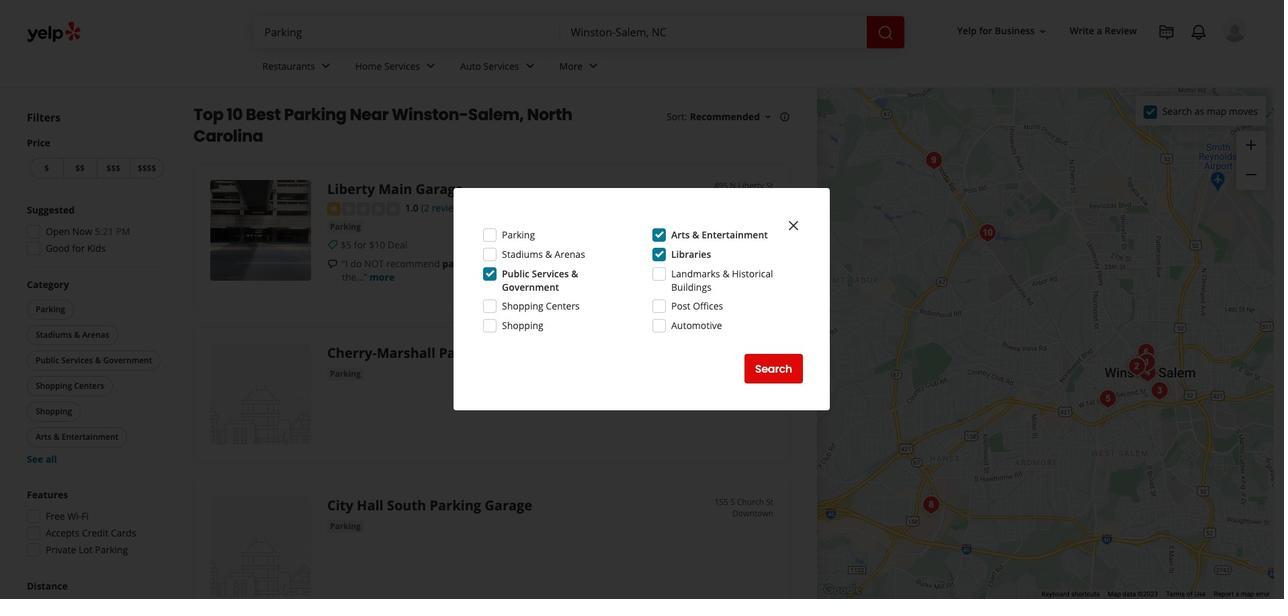 Task type: describe. For each thing, give the bounding box(es) containing it.
parking button for 1st parking link from the top of the page
[[327, 220, 364, 234]]

parking link for cherry-
[[327, 368, 364, 381]]

price group
[[27, 136, 167, 182]]

more
[[560, 60, 583, 72]]

shopping up shopping button
[[36, 381, 72, 392]]

liberty main garage image
[[1134, 349, 1161, 376]]

for for business
[[980, 25, 993, 37]]

$$
[[75, 163, 85, 174]]

the..."
[[342, 271, 367, 284]]

good
[[46, 242, 70, 255]]

a right report
[[1236, 591, 1240, 598]]

shopping centers inside button
[[36, 381, 104, 392]]

stadiums & arenas inside button
[[36, 329, 109, 341]]

centers inside shopping centers button
[[74, 381, 104, 392]]

landmarks & historical buildings
[[672, 268, 774, 294]]

public services & government button
[[27, 351, 161, 371]]

garage.
[[510, 257, 543, 270]]

search dialog
[[0, 0, 1285, 600]]

map region
[[807, 16, 1285, 600]]

terms of use
[[1167, 591, 1207, 598]]

cherry-
[[327, 344, 377, 362]]

search image
[[878, 25, 894, 41]]

offices
[[693, 300, 724, 313]]

map
[[1108, 591, 1122, 598]]

cherry
[[739, 344, 765, 355]]

pm
[[116, 225, 130, 238]]

distance
[[27, 580, 68, 593]]

yelp for business button
[[952, 19, 1054, 43]]

recent
[[698, 257, 726, 270]]

main
[[379, 180, 412, 198]]

top
[[194, 104, 224, 126]]

parking inside "search" dialog
[[502, 229, 535, 241]]

south
[[387, 497, 426, 515]]

public services & government inside "search" dialog
[[502, 268, 579, 294]]

liberty main garage image
[[210, 180, 311, 281]]

arts inside button
[[36, 432, 52, 443]]

arts & entertainment inside button
[[36, 432, 119, 443]]

a right after
[[691, 257, 696, 270]]

deck
[[494, 344, 527, 362]]

home services link
[[345, 48, 450, 87]]

0 horizontal spatial cherry-marshall parking deck image
[[210, 344, 311, 445]]

n for 402
[[731, 344, 737, 355]]

more
[[370, 271, 395, 284]]

155 s church st downtown
[[715, 497, 774, 520]]

1.0
[[405, 202, 419, 214]]

write
[[1070, 25, 1095, 37]]

review
[[1105, 25, 1138, 37]]

arts inside "search" dialog
[[672, 229, 690, 241]]

search for search
[[756, 361, 793, 377]]

restaurants
[[263, 60, 315, 72]]

automotive
[[672, 319, 723, 332]]

services inside "search" dialog
[[532, 268, 569, 280]]

user actions element
[[947, 17, 1267, 100]]

time
[[645, 257, 665, 270]]

hall
[[357, 497, 384, 515]]

see
[[27, 453, 43, 466]]

marshall
[[377, 344, 436, 362]]

arts & entertainment inside "search" dialog
[[672, 229, 768, 241]]

arenas inside "search" dialog
[[555, 248, 585, 261]]

& up 'libraries'
[[693, 229, 700, 241]]

this
[[492, 257, 508, 270]]

post
[[672, 300, 691, 313]]

error
[[1257, 591, 1271, 598]]

business categories element
[[252, 48, 1248, 87]]

16 speech v2 image
[[327, 259, 338, 270]]

155
[[715, 497, 729, 508]]

map for moves
[[1207, 105, 1227, 117]]

zoom out image
[[1244, 167, 1260, 183]]

terms
[[1167, 591, 1186, 598]]

write a review link
[[1065, 19, 1143, 43]]

google image
[[821, 582, 865, 600]]

(2
[[421, 202, 430, 214]]

credit
[[82, 527, 108, 540]]

$ button
[[30, 158, 63, 179]]

keyboard shortcuts button
[[1042, 590, 1100, 600]]

1 parking link from the top
[[327, 220, 364, 234]]

for for kids
[[72, 242, 85, 255]]

city hall south parking garage image
[[210, 497, 311, 597]]

©2023
[[1138, 591, 1159, 598]]

centers inside "search" dialog
[[546, 300, 580, 313]]

stadiums & arenas inside "search" dialog
[[502, 248, 585, 261]]

downtown for city hall south parking garage
[[733, 508, 774, 520]]

category
[[27, 278, 69, 291]]

not
[[364, 257, 384, 270]]

parking left deck
[[439, 344, 491, 362]]

parking link for city
[[327, 520, 364, 534]]

free wi-fi
[[46, 510, 89, 523]]

map for error
[[1242, 591, 1255, 598]]

$$$$ button
[[130, 158, 164, 179]]

near
[[350, 104, 389, 126]]

all
[[46, 453, 57, 466]]

lot
[[79, 544, 93, 557]]

salem,
[[468, 104, 524, 126]]

garage inside city hall south parking garage parking
[[485, 497, 533, 515]]

cards
[[111, 527, 136, 540]]

report
[[1215, 591, 1235, 598]]

filters
[[27, 110, 61, 125]]

(2 reviews)
[[421, 202, 468, 214]]

group containing features
[[23, 489, 167, 561]]

accepts credit cards
[[46, 527, 136, 540]]

winston-
[[392, 104, 468, 126]]

after
[[667, 257, 688, 270]]

$$$ button
[[96, 158, 130, 179]]

cherry-marshall parking deck link
[[327, 344, 527, 362]]

recommend
[[387, 257, 440, 270]]

stadiums & arenas button
[[27, 325, 118, 346]]

report a map error
[[1215, 591, 1271, 598]]

search for search as map moves
[[1163, 105, 1193, 117]]

free
[[46, 510, 65, 523]]

parking
[[443, 257, 479, 270]]

reynolda manor library image
[[921, 147, 948, 174]]

auto services
[[461, 60, 519, 72]]

a right the had
[[569, 257, 575, 270]]

buildings
[[672, 281, 712, 294]]

16 info v2 image
[[780, 111, 791, 122]]

1 horizontal spatial cherry-marshall parking deck image
[[1124, 353, 1151, 380]]

restaurants link
[[252, 48, 345, 87]]

truist stadium image
[[1095, 386, 1122, 412]]

shortcuts
[[1072, 591, 1100, 598]]

shopping down shopping centers button
[[36, 406, 72, 418]]

-
[[756, 257, 759, 270]]

liberty-main parking deck image
[[1134, 339, 1160, 366]]

parking down city
[[330, 521, 361, 532]]

accepts
[[46, 527, 80, 540]]

$$ button
[[63, 158, 96, 179]]



Task type: vqa. For each thing, say whether or not it's contained in the screenshot.
Terms
yes



Task type: locate. For each thing, give the bounding box(es) containing it.
terms of use link
[[1167, 591, 1207, 598]]

map data ©2023
[[1108, 591, 1159, 598]]

public services & government inside 'button'
[[36, 355, 152, 366]]

for right yelp
[[980, 25, 993, 37]]

1 vertical spatial st
[[767, 344, 774, 355]]

0 horizontal spatial public
[[36, 355, 59, 366]]

24 chevron down v2 image for more
[[586, 58, 602, 74]]

map
[[1207, 105, 1227, 117], [1242, 591, 1255, 598]]

0 vertical spatial centers
[[546, 300, 580, 313]]

$10
[[369, 238, 385, 251]]

0 horizontal spatial 24 chevron down v2 image
[[423, 58, 439, 74]]

entertainment inside "search" dialog
[[702, 229, 768, 241]]

$$$
[[107, 163, 120, 174]]

in left this
[[481, 257, 489, 270]]

1 horizontal spatial centers
[[546, 300, 580, 313]]

24 chevron down v2 image for home services
[[423, 58, 439, 74]]

downtown inside 402 n cherry st downtown
[[733, 355, 774, 367]]

st
[[767, 180, 774, 192], [767, 344, 774, 355], [767, 497, 774, 508]]

in right 'event-'
[[759, 257, 767, 270]]

entertainment
[[702, 229, 768, 241], [62, 432, 119, 443]]

1 horizontal spatial search
[[1163, 105, 1193, 117]]

1 horizontal spatial 24 chevron down v2 image
[[586, 58, 602, 74]]

arenas inside button
[[82, 329, 109, 341]]

2 vertical spatial parking link
[[327, 520, 364, 534]]

for inside button
[[980, 25, 993, 37]]

1 horizontal spatial 24 chevron down v2 image
[[522, 58, 538, 74]]

0 horizontal spatial arenas
[[82, 329, 109, 341]]

1 vertical spatial arts & entertainment
[[36, 432, 119, 443]]

home
[[355, 60, 382, 72]]

i
[[545, 257, 548, 270]]

2 vertical spatial st
[[767, 497, 774, 508]]

(2 reviews) link
[[421, 200, 468, 215]]

0 vertical spatial public
[[502, 268, 530, 280]]

parking up garage.
[[502, 229, 535, 241]]

2 liberty from the left
[[739, 180, 765, 192]]

hanes mall image
[[918, 492, 945, 519]]

1 horizontal spatial entertainment
[[702, 229, 768, 241]]

parking button down cherry-
[[327, 368, 364, 381]]

3 st from the top
[[767, 497, 774, 508]]

0 horizontal spatial entertainment
[[62, 432, 119, 443]]

2 24 chevron down v2 image from the left
[[522, 58, 538, 74]]

suggested
[[27, 204, 75, 216]]

0 vertical spatial government
[[502, 281, 559, 294]]

0 horizontal spatial map
[[1207, 105, 1227, 117]]

parking button down city
[[327, 520, 364, 534]]

2 horizontal spatial for
[[980, 25, 993, 37]]

402 n cherry st downtown
[[715, 344, 774, 367]]

map left error
[[1242, 591, 1255, 598]]

public up shopping centers button
[[36, 355, 59, 366]]

0 vertical spatial map
[[1207, 105, 1227, 117]]

of
[[1187, 591, 1194, 598]]

arts & entertainment button
[[27, 428, 127, 448]]

shopping
[[502, 300, 544, 313], [502, 319, 544, 332], [36, 381, 72, 392], [36, 406, 72, 418]]

402
[[715, 344, 729, 355]]

2 in from the left
[[759, 257, 767, 270]]

24 chevron down v2 image right the restaurants
[[318, 58, 334, 74]]

a
[[1097, 25, 1103, 37], [569, 257, 575, 270], [691, 257, 696, 270], [1236, 591, 1240, 598]]

keyboard
[[1042, 591, 1070, 598]]

st for city hall south parking garage
[[767, 497, 774, 508]]

shopping button
[[27, 402, 81, 422]]

parking button for city's parking link
[[327, 520, 364, 534]]

2 downtown from the top
[[733, 508, 774, 520]]

24 chevron down v2 image right auto services
[[522, 58, 538, 74]]

for down now
[[72, 242, 85, 255]]

downtown
[[733, 355, 774, 367], [733, 508, 774, 520]]

1 horizontal spatial arts & entertainment
[[672, 229, 768, 241]]

& down stadiums & arenas button
[[95, 355, 101, 366]]

24 chevron down v2 image
[[318, 58, 334, 74], [522, 58, 538, 74]]

shopping centers up shopping button
[[36, 381, 104, 392]]

auto services link
[[450, 48, 549, 87]]

liberty main garage link
[[327, 180, 464, 198]]

0 vertical spatial st
[[767, 180, 774, 192]]

st right church
[[767, 497, 774, 508]]

st right 495
[[767, 180, 774, 192]]

& right the had
[[572, 268, 579, 280]]

public left i
[[502, 268, 530, 280]]

24 chevron down v2 image
[[423, 58, 439, 74], [586, 58, 602, 74]]

arts up 'libraries'
[[672, 229, 690, 241]]

& left historical on the top right of page
[[723, 268, 730, 280]]

shopping centers down in this garage. i had a long departure time after a recent event--in the..."
[[502, 300, 580, 313]]

use
[[1195, 591, 1207, 598]]

1 horizontal spatial map
[[1242, 591, 1255, 598]]

0 vertical spatial garage
[[416, 180, 464, 198]]

1 horizontal spatial liberty
[[739, 180, 765, 192]]

parking link down city
[[327, 520, 364, 534]]

government inside 'button'
[[103, 355, 152, 366]]

0 vertical spatial arts & entertainment
[[672, 229, 768, 241]]

parking link down cherry-
[[327, 368, 364, 381]]

public inside "search" dialog
[[502, 268, 530, 280]]

in this garage. i had a long departure time after a recent event--in the..."
[[342, 257, 767, 284]]

government down stadiums & arenas button
[[103, 355, 152, 366]]

parking down the restaurants link
[[284, 104, 347, 126]]

0 vertical spatial search
[[1163, 105, 1193, 117]]

search
[[1163, 105, 1193, 117], [756, 361, 793, 377]]

n right 495
[[730, 180, 736, 192]]

city
[[327, 497, 354, 515]]

cherry-marshall parking deck image
[[210, 344, 311, 445], [1124, 353, 1151, 380]]

& inside landmarks & historical buildings
[[723, 268, 730, 280]]

1 24 chevron down v2 image from the left
[[423, 58, 439, 74]]

libraries
[[672, 248, 711, 261]]

search down cherry
[[756, 361, 793, 377]]

search left as on the top
[[1163, 105, 1193, 117]]

projects image
[[1159, 24, 1175, 40]]

1 star rating image
[[327, 202, 400, 216]]

0 horizontal spatial liberty
[[327, 180, 375, 198]]

& inside button
[[74, 329, 80, 341]]

parking
[[284, 104, 347, 126], [330, 221, 361, 232], [502, 229, 535, 241], [36, 304, 65, 315], [439, 344, 491, 362], [330, 368, 361, 380], [430, 497, 481, 515], [330, 521, 361, 532], [95, 544, 128, 557]]

1 horizontal spatial shopping centers
[[502, 300, 580, 313]]

0 vertical spatial parking link
[[327, 220, 364, 234]]

open
[[46, 225, 70, 238]]

0 horizontal spatial arts & entertainment
[[36, 432, 119, 443]]

0 horizontal spatial garage
[[416, 180, 464, 198]]

1 vertical spatial map
[[1242, 591, 1255, 598]]

top 10 best parking near winston-salem, north carolina
[[194, 104, 573, 147]]

close image
[[786, 218, 802, 234]]

2 st from the top
[[767, 344, 774, 355]]

post offices
[[672, 300, 724, 313]]

a right write
[[1097, 25, 1103, 37]]

kids
[[87, 242, 106, 255]]

1 horizontal spatial garage
[[485, 497, 533, 515]]

public
[[502, 268, 530, 280], [36, 355, 59, 366]]

1 vertical spatial arenas
[[82, 329, 109, 341]]

group containing category
[[24, 278, 167, 467]]

0 vertical spatial stadiums
[[502, 248, 543, 261]]

1 horizontal spatial arts
[[672, 229, 690, 241]]

reynolda village shops & restaurants image
[[975, 220, 1002, 246]]

wi-
[[67, 510, 82, 523]]

good for kids
[[46, 242, 106, 255]]

government down garage.
[[502, 281, 559, 294]]

parking link
[[327, 220, 364, 234], [327, 368, 364, 381], [327, 520, 364, 534]]

24 chevron down v2 image inside the restaurants link
[[318, 58, 334, 74]]

parking down cherry-
[[330, 368, 361, 380]]

16 deal v2 image
[[327, 240, 338, 250]]

0 horizontal spatial stadiums & arenas
[[36, 329, 109, 341]]

data
[[1123, 591, 1137, 598]]

0 horizontal spatial search
[[756, 361, 793, 377]]

shopping up deck
[[502, 319, 544, 332]]

parking button for parking link associated with cherry-
[[327, 368, 364, 381]]

zoom in image
[[1244, 137, 1260, 153]]

arts & entertainment up recent
[[672, 229, 768, 241]]

in
[[481, 257, 489, 270], [759, 257, 767, 270]]

stadiums inside button
[[36, 329, 72, 341]]

arenas right i
[[555, 248, 585, 261]]

arenas up the public services & government 'button'
[[82, 329, 109, 341]]

0 vertical spatial stadiums & arenas
[[502, 248, 585, 261]]

search inside button
[[756, 361, 793, 377]]

1 liberty from the left
[[327, 180, 375, 198]]

1 horizontal spatial in
[[759, 257, 767, 270]]

24 chevron down v2 image inside auto services link
[[522, 58, 538, 74]]

city hall south parking garage link
[[327, 497, 533, 515]]

1 downtown from the top
[[733, 355, 774, 367]]

pepper building parking lot image
[[1135, 359, 1162, 386]]

16 chevron down v2 image
[[1038, 26, 1049, 37]]

1 vertical spatial stadiums
[[36, 329, 72, 341]]

liberty up 1 star rating "image"
[[327, 180, 375, 198]]

stadiums & arenas
[[502, 248, 585, 261], [36, 329, 109, 341]]

0 vertical spatial downtown
[[733, 355, 774, 367]]

stadiums inside "search" dialog
[[502, 248, 543, 261]]

1 horizontal spatial government
[[502, 281, 559, 294]]

north
[[527, 104, 573, 126]]

business
[[995, 25, 1035, 37]]

24 chevron down v2 image right the more
[[586, 58, 602, 74]]

1 vertical spatial centers
[[74, 381, 104, 392]]

0 horizontal spatial arts
[[36, 432, 52, 443]]

1 vertical spatial government
[[103, 355, 152, 366]]

landmarks
[[672, 268, 721, 280]]

arts & entertainment up all
[[36, 432, 119, 443]]

as
[[1195, 105, 1205, 117]]

services for auto services link
[[484, 60, 519, 72]]

shopping down garage.
[[502, 300, 544, 313]]

search button
[[745, 354, 803, 384]]

group
[[1237, 131, 1267, 190], [23, 204, 167, 260], [24, 278, 167, 467], [23, 489, 167, 561]]

parking link up $5
[[327, 220, 364, 234]]

n for 495
[[730, 180, 736, 192]]

1 vertical spatial public
[[36, 355, 59, 366]]

1 vertical spatial entertainment
[[62, 432, 119, 443]]

0 horizontal spatial 24 chevron down v2 image
[[318, 58, 334, 74]]

1 vertical spatial shopping centers
[[36, 381, 104, 392]]

features
[[27, 489, 68, 502]]

1 vertical spatial garage
[[485, 497, 533, 515]]

0 vertical spatial entertainment
[[702, 229, 768, 241]]

now
[[72, 225, 92, 238]]

entertainment up 'event-'
[[702, 229, 768, 241]]

parking up $5
[[330, 221, 361, 232]]

yelp for business
[[958, 25, 1035, 37]]

downtown inside 155 s church st downtown
[[733, 508, 774, 520]]

parking button up $5
[[327, 220, 364, 234]]

24 chevron down v2 image inside home services link
[[423, 58, 439, 74]]

24 chevron down v2 image left auto
[[423, 58, 439, 74]]

for right $5
[[354, 238, 367, 251]]

1 horizontal spatial for
[[354, 238, 367, 251]]

parking button down category
[[27, 300, 74, 320]]

n inside 402 n cherry st downtown
[[731, 344, 737, 355]]

n right 402
[[731, 344, 737, 355]]

city market image
[[1124, 353, 1151, 380]]

24 chevron down v2 image for restaurants
[[318, 58, 334, 74]]

stadiums
[[502, 248, 543, 261], [36, 329, 72, 341]]

private lot parking
[[46, 544, 128, 557]]

"i do not recommend parking
[[342, 257, 479, 270]]

services for home services link
[[385, 60, 420, 72]]

1.0 link
[[405, 200, 419, 215]]

& inside button
[[54, 432, 60, 443]]

entertainment inside button
[[62, 432, 119, 443]]

government inside "search" dialog
[[502, 281, 559, 294]]

st inside 402 n cherry st downtown
[[767, 344, 774, 355]]

& inside 'button'
[[95, 355, 101, 366]]

1 vertical spatial n
[[731, 344, 737, 355]]

& right garage.
[[546, 248, 552, 261]]

24 chevron down v2 image inside more link
[[586, 58, 602, 74]]

search as map moves
[[1163, 105, 1259, 117]]

0 horizontal spatial in
[[481, 257, 489, 270]]

1 horizontal spatial stadiums
[[502, 248, 543, 261]]

1 vertical spatial search
[[756, 361, 793, 377]]

0 vertical spatial shopping centers
[[502, 300, 580, 313]]

1 vertical spatial stadiums & arenas
[[36, 329, 109, 341]]

stadiums left i
[[502, 248, 543, 261]]

shopping centers inside "search" dialog
[[502, 300, 580, 313]]

sort:
[[667, 110, 688, 123]]

services down stadiums & arenas button
[[61, 355, 93, 366]]

keyboard shortcuts
[[1042, 591, 1100, 598]]

liberty right 495
[[739, 180, 765, 192]]

1 24 chevron down v2 image from the left
[[318, 58, 334, 74]]

0 vertical spatial n
[[730, 180, 736, 192]]

parking inside top 10 best parking near winston-salem, north carolina
[[284, 104, 347, 126]]

group containing suggested
[[23, 204, 167, 260]]

3 parking link from the top
[[327, 520, 364, 534]]

map right as on the top
[[1207, 105, 1227, 117]]

arenas
[[555, 248, 585, 261], [82, 329, 109, 341]]

None search field
[[254, 16, 907, 48]]

shopping centers button
[[27, 377, 113, 397]]

2 parking link from the top
[[327, 368, 364, 381]]

1 horizontal spatial arenas
[[555, 248, 585, 261]]

liberty main garage
[[327, 180, 464, 198]]

public inside 'button'
[[36, 355, 59, 366]]

arts & entertainment
[[672, 229, 768, 241], [36, 432, 119, 443]]

0 horizontal spatial centers
[[74, 381, 104, 392]]

services
[[385, 60, 420, 72], [484, 60, 519, 72], [532, 268, 569, 280], [61, 355, 93, 366]]

write a review
[[1070, 25, 1138, 37]]

0 vertical spatial public services & government
[[502, 268, 579, 294]]

1 vertical spatial downtown
[[733, 508, 774, 520]]

2 24 chevron down v2 image from the left
[[586, 58, 602, 74]]

st for cherry-marshall parking deck
[[767, 344, 774, 355]]

1 vertical spatial arts
[[36, 432, 52, 443]]

0 vertical spatial arts
[[672, 229, 690, 241]]

price
[[27, 136, 50, 149]]

1 horizontal spatial public
[[502, 268, 530, 280]]

parking right south
[[430, 497, 481, 515]]

parking button
[[327, 220, 364, 234], [27, 300, 74, 320], [327, 368, 364, 381], [327, 520, 364, 534]]

0 horizontal spatial stadiums
[[36, 329, 72, 341]]

arts up see all button
[[36, 432, 52, 443]]

& up the public services & government 'button'
[[74, 329, 80, 341]]

495 n liberty st
[[714, 180, 774, 192]]

downtown right 155
[[733, 508, 774, 520]]

s
[[731, 497, 735, 508]]

entertainment down shopping button
[[62, 432, 119, 443]]

0 horizontal spatial shopping centers
[[36, 381, 104, 392]]

1 vertical spatial public services & government
[[36, 355, 152, 366]]

centers down the public services & government 'button'
[[74, 381, 104, 392]]

1 in from the left
[[481, 257, 489, 270]]

1 vertical spatial parking link
[[327, 368, 364, 381]]

services left long
[[532, 268, 569, 280]]

24 chevron down v2 image for auto services
[[522, 58, 538, 74]]

services inside 'button'
[[61, 355, 93, 366]]

stadiums up the public services & government 'button'
[[36, 329, 72, 341]]

1 horizontal spatial stadiums & arenas
[[502, 248, 585, 261]]

notifications image
[[1191, 24, 1208, 40]]

services right "home"
[[385, 60, 420, 72]]

0 horizontal spatial public services & government
[[36, 355, 152, 366]]

downtown right 402
[[733, 355, 774, 367]]

services for the public services & government 'button'
[[61, 355, 93, 366]]

services right auto
[[484, 60, 519, 72]]

0 vertical spatial arenas
[[555, 248, 585, 261]]

for for $10
[[354, 238, 367, 251]]

st inside 155 s church st downtown
[[767, 497, 774, 508]]

parking down category
[[36, 304, 65, 315]]

0 horizontal spatial for
[[72, 242, 85, 255]]

centers
[[546, 300, 580, 313], [74, 381, 104, 392]]

0 horizontal spatial government
[[103, 355, 152, 366]]

1 horizontal spatial public services & government
[[502, 268, 579, 294]]

parking down the cards
[[95, 544, 128, 557]]

city hall south parking garage image
[[1147, 378, 1174, 404]]

see all
[[27, 453, 57, 466]]

& up all
[[54, 432, 60, 443]]

st right cherry
[[767, 344, 774, 355]]

1 st from the top
[[767, 180, 774, 192]]

downtown for cherry-marshall parking deck
[[733, 355, 774, 367]]

centers down in this garage. i had a long departure time after a recent event--in the..."
[[546, 300, 580, 313]]

auto
[[461, 60, 481, 72]]

$5 for $10 deal
[[341, 238, 408, 251]]



